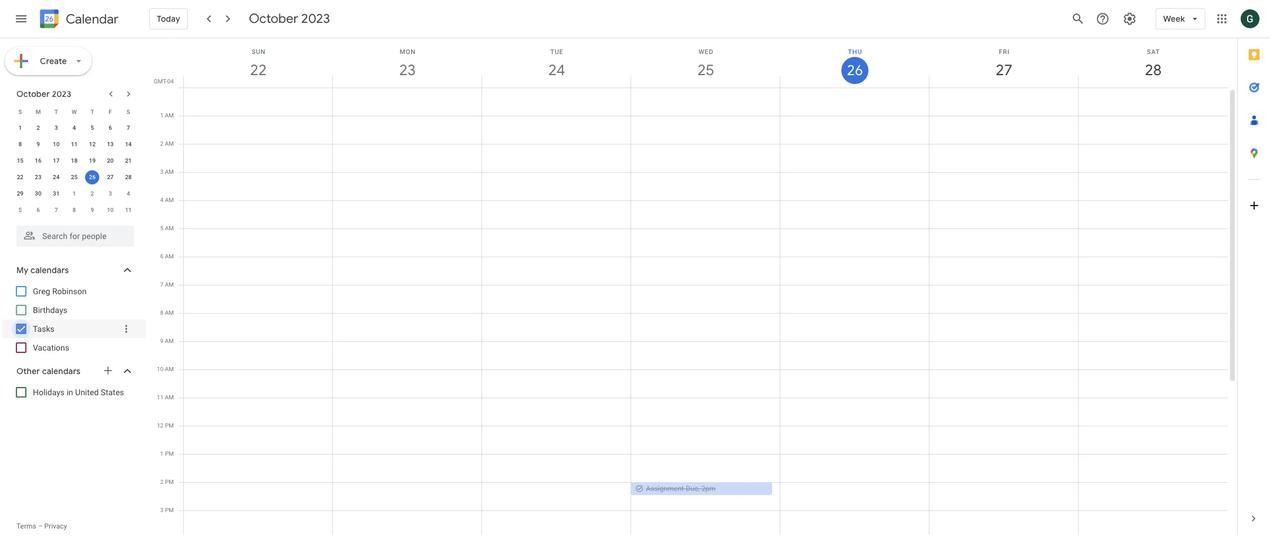 Task type: vqa. For each thing, say whether or not it's contained in the screenshot.


Task type: describe. For each thing, give the bounding box(es) containing it.
22 element
[[13, 170, 27, 184]]

16
[[35, 157, 42, 164]]

5 for november 5 element
[[19, 207, 22, 213]]

9 for 9 am
[[160, 338, 163, 344]]

my calendars button
[[2, 261, 146, 280]]

november 2 element
[[85, 187, 99, 201]]

10 for 10 element
[[53, 141, 60, 147]]

my
[[16, 265, 28, 275]]

my calendars
[[16, 265, 69, 275]]

8 for 8 am
[[160, 310, 163, 316]]

04
[[167, 78, 174, 85]]

22 column header
[[183, 38, 333, 88]]

3 for 3 am
[[160, 169, 163, 175]]

1 pm
[[160, 451, 174, 457]]

15
[[17, 157, 24, 164]]

1 horizontal spatial 7
[[127, 125, 130, 131]]

18 element
[[67, 154, 81, 168]]

6 for november 6 element
[[37, 207, 40, 213]]

19 element
[[85, 154, 99, 168]]

24 link
[[543, 57, 570, 84]]

11 for "november 11" element
[[125, 207, 132, 213]]

pm for 2 pm
[[165, 479, 174, 485]]

20
[[107, 157, 114, 164]]

14 element
[[121, 137, 135, 152]]

8 for the november 8 element
[[73, 207, 76, 213]]

thu 26
[[846, 48, 863, 80]]

2 cell from the left
[[333, 88, 482, 535]]

7 am
[[160, 281, 174, 288]]

26 inside column header
[[846, 61, 863, 80]]

united
[[75, 388, 99, 397]]

2 for 2 pm
[[160, 479, 164, 485]]

23 inside row group
[[35, 174, 42, 180]]

row containing 22
[[11, 169, 137, 186]]

mon
[[400, 48, 416, 56]]

terms – privacy
[[16, 522, 67, 530]]

tue 24
[[548, 48, 564, 80]]

due
[[686, 485, 698, 493]]

today
[[157, 14, 180, 24]]

28 element
[[121, 170, 135, 184]]

12 pm
[[157, 422, 174, 429]]

sat
[[1147, 48, 1160, 56]]

assignment due , 2pm
[[646, 485, 716, 493]]

26 cell
[[83, 169, 101, 186]]

17 element
[[49, 154, 63, 168]]

28 column header
[[1078, 38, 1228, 88]]

greg
[[33, 287, 50, 296]]

today button
[[149, 5, 188, 33]]

assignment
[[646, 485, 684, 493]]

2 pm
[[160, 479, 174, 485]]

3 for november 3 element
[[109, 190, 112, 197]]

6 cell from the left
[[930, 88, 1079, 535]]

–
[[38, 522, 43, 530]]

states
[[101, 388, 124, 397]]

terms
[[16, 522, 36, 530]]

26 inside cell
[[89, 174, 96, 180]]

29 element
[[13, 187, 27, 201]]

3 up 10 element
[[55, 125, 58, 131]]

fri
[[999, 48, 1010, 56]]

16 element
[[31, 154, 45, 168]]

4 for 4 am
[[160, 197, 163, 203]]

am for 6 am
[[165, 253, 174, 260]]

0 horizontal spatial 9
[[37, 141, 40, 147]]

week button
[[1156, 5, 1206, 33]]

22 link
[[245, 57, 272, 84]]

22 inside 22 column header
[[249, 61, 266, 80]]

25 link
[[693, 57, 720, 84]]

25 inside wed 25
[[697, 61, 714, 80]]

pm for 3 pm
[[165, 507, 174, 513]]

24 column header
[[482, 38, 631, 88]]

15 element
[[13, 154, 27, 168]]

28 inside column header
[[1144, 61, 1161, 80]]

my calendars list
[[2, 282, 146, 357]]

0 vertical spatial october 2023
[[249, 11, 330, 27]]

1 up "15"
[[19, 125, 22, 131]]

6 for 6 am
[[160, 253, 163, 260]]

thu
[[848, 48, 863, 56]]

other calendars button
[[2, 362, 146, 381]]

11 am
[[157, 394, 174, 401]]

am for 4 am
[[165, 197, 174, 203]]

november 10 element
[[103, 203, 117, 217]]

am for 9 am
[[165, 338, 174, 344]]

calendar element
[[38, 7, 119, 33]]

10 for 10 am
[[157, 366, 163, 372]]

calendar heading
[[63, 11, 119, 27]]

row containing 1
[[11, 120, 137, 136]]

sat 28
[[1144, 48, 1161, 80]]

fri 27
[[995, 48, 1012, 80]]

in
[[67, 388, 73, 397]]

am for 2 am
[[165, 140, 174, 147]]

row containing 5
[[11, 202, 137, 219]]

privacy
[[44, 522, 67, 530]]

gmt-04
[[154, 78, 174, 85]]

privacy link
[[44, 522, 67, 530]]

25 element
[[67, 170, 81, 184]]

28 inside row group
[[125, 174, 132, 180]]

f
[[109, 108, 112, 115]]

other
[[16, 366, 40, 377]]

november 3 element
[[103, 187, 117, 201]]

21
[[125, 157, 132, 164]]

30
[[35, 190, 42, 197]]

7 for november 7 element
[[55, 207, 58, 213]]

1 vertical spatial 2023
[[52, 89, 71, 99]]

22 inside 22 element
[[17, 174, 24, 180]]

am for 11 am
[[165, 394, 174, 401]]

november 6 element
[[31, 203, 45, 217]]

am for 5 am
[[165, 225, 174, 231]]

1 am
[[160, 112, 174, 119]]

row containing 15
[[11, 153, 137, 169]]

4 for november 4 element
[[127, 190, 130, 197]]

26, today element
[[85, 170, 99, 184]]

24 inside row
[[53, 174, 60, 180]]

cell containing assignment due
[[631, 88, 781, 535]]

12 for 12
[[89, 141, 96, 147]]

24 element
[[49, 170, 63, 184]]

5 am
[[160, 225, 174, 231]]

4 am
[[160, 197, 174, 203]]

vacations
[[33, 343, 69, 352]]

am for 7 am
[[165, 281, 174, 288]]

settings menu image
[[1123, 12, 1137, 26]]

other calendars
[[16, 366, 81, 377]]

am for 8 am
[[165, 310, 174, 316]]

20 element
[[103, 154, 117, 168]]



Task type: locate. For each thing, give the bounding box(es) containing it.
october up sun
[[249, 11, 298, 27]]

23 element
[[31, 170, 45, 184]]

23 link
[[394, 57, 421, 84]]

0 vertical spatial 5
[[91, 125, 94, 131]]

27 inside 27 element
[[107, 174, 114, 180]]

am down 8 am
[[165, 338, 174, 344]]

2 up 3 am
[[160, 140, 163, 147]]

s right f
[[127, 108, 130, 115]]

1 horizontal spatial 27
[[995, 61, 1012, 80]]

grid
[[150, 38, 1238, 535]]

1 horizontal spatial 12
[[157, 422, 164, 429]]

2 vertical spatial 7
[[160, 281, 163, 288]]

1 vertical spatial 27
[[107, 174, 114, 180]]

11 for 11 am
[[157, 394, 163, 401]]

27 inside 27 column header
[[995, 61, 1012, 80]]

1 horizontal spatial 28
[[1144, 61, 1161, 80]]

2 inside 'element'
[[91, 190, 94, 197]]

0 vertical spatial 2023
[[301, 11, 330, 27]]

tasks list item
[[2, 320, 146, 338]]

t left w
[[54, 108, 58, 115]]

row containing 29
[[11, 186, 137, 202]]

8 up "15"
[[19, 141, 22, 147]]

12 for 12 pm
[[157, 422, 164, 429]]

12
[[89, 141, 96, 147], [157, 422, 164, 429]]

mon 23
[[398, 48, 416, 80]]

1 up the 2 am
[[160, 112, 163, 119]]

2 s from the left
[[127, 108, 130, 115]]

am for 3 am
[[165, 169, 174, 175]]

3 for 3 pm
[[160, 507, 164, 513]]

0 vertical spatial 6
[[109, 125, 112, 131]]

2
[[37, 125, 40, 131], [160, 140, 163, 147], [91, 190, 94, 197], [160, 479, 164, 485]]

1 vertical spatial october
[[16, 89, 50, 99]]

10 am from the top
[[165, 366, 174, 372]]

1 s from the left
[[18, 108, 22, 115]]

calendars up in
[[42, 366, 81, 377]]

0 vertical spatial calendars
[[30, 265, 69, 275]]

november 1 element
[[67, 187, 81, 201]]

2 horizontal spatial 7
[[160, 281, 163, 288]]

1 horizontal spatial 22
[[249, 61, 266, 80]]

november 4 element
[[121, 187, 135, 201]]

6 up 7 am
[[160, 253, 163, 260]]

calendars inside dropdown button
[[42, 366, 81, 377]]

1 horizontal spatial 8
[[73, 207, 76, 213]]

28 down 21 element
[[125, 174, 132, 180]]

25 inside row
[[71, 174, 78, 180]]

calendar
[[66, 11, 119, 27]]

sun
[[252, 48, 266, 56]]

pm
[[165, 422, 174, 429], [165, 451, 174, 457], [165, 479, 174, 485], [165, 507, 174, 513]]

3 down 27 element
[[109, 190, 112, 197]]

row containing s
[[11, 103, 137, 120]]

13
[[107, 141, 114, 147]]

0 vertical spatial 22
[[249, 61, 266, 80]]

14
[[125, 141, 132, 147]]

2 horizontal spatial 8
[[160, 310, 163, 316]]

5 for 5 am
[[160, 225, 163, 231]]

10 am
[[157, 366, 174, 372]]

6 down 30 'element'
[[37, 207, 40, 213]]

0 horizontal spatial 6
[[37, 207, 40, 213]]

8 down november 1 element on the top left of the page
[[73, 207, 76, 213]]

23 down 16 element
[[35, 174, 42, 180]]

calendars for other calendars
[[42, 366, 81, 377]]

4
[[73, 125, 76, 131], [127, 190, 130, 197], [160, 197, 163, 203]]

1 horizontal spatial october
[[249, 11, 298, 27]]

0 horizontal spatial 23
[[35, 174, 42, 180]]

12 down 11 am
[[157, 422, 164, 429]]

,
[[698, 485, 700, 493]]

11 inside grid
[[157, 394, 163, 401]]

31
[[53, 190, 60, 197]]

3 am from the top
[[165, 169, 174, 175]]

1
[[160, 112, 163, 119], [19, 125, 22, 131], [73, 190, 76, 197], [160, 451, 164, 457]]

1 vertical spatial 9
[[91, 207, 94, 213]]

26 down 19 element
[[89, 174, 96, 180]]

3 up 4 am
[[160, 169, 163, 175]]

0 vertical spatial 24
[[548, 61, 564, 80]]

2 am from the top
[[165, 140, 174, 147]]

0 vertical spatial 9
[[37, 141, 40, 147]]

2 horizontal spatial 6
[[160, 253, 163, 260]]

2 horizontal spatial 5
[[160, 225, 163, 231]]

5
[[91, 125, 94, 131], [19, 207, 22, 213], [160, 225, 163, 231]]

am up the 2 am
[[165, 112, 174, 119]]

11 down 10 am
[[157, 394, 163, 401]]

23 down mon
[[398, 61, 415, 80]]

row containing 8
[[11, 136, 137, 153]]

am up 9 am
[[165, 310, 174, 316]]

october 2023 grid
[[11, 103, 137, 219]]

4 cell from the left
[[631, 88, 781, 535]]

1 vertical spatial 5
[[19, 207, 22, 213]]

3 cell from the left
[[482, 88, 631, 535]]

6 inside grid
[[160, 253, 163, 260]]

27 element
[[103, 170, 117, 184]]

1 vertical spatial 7
[[55, 207, 58, 213]]

0 vertical spatial 12
[[89, 141, 96, 147]]

4 pm from the top
[[165, 507, 174, 513]]

t left f
[[91, 108, 94, 115]]

3
[[55, 125, 58, 131], [160, 169, 163, 175], [109, 190, 112, 197], [160, 507, 164, 513]]

1 horizontal spatial t
[[91, 108, 94, 115]]

2 vertical spatial 10
[[157, 366, 163, 372]]

0 horizontal spatial 8
[[19, 141, 22, 147]]

am up 5 am
[[165, 197, 174, 203]]

19
[[89, 157, 96, 164]]

25 down 'wed'
[[697, 61, 714, 80]]

17
[[53, 157, 60, 164]]

0 horizontal spatial 28
[[125, 174, 132, 180]]

6 am from the top
[[165, 253, 174, 260]]

1 vertical spatial 24
[[53, 174, 60, 180]]

pm for 12 pm
[[165, 422, 174, 429]]

0 horizontal spatial 25
[[71, 174, 78, 180]]

9 up 10 am
[[160, 338, 163, 344]]

greg robinson
[[33, 287, 87, 296]]

27 down fri
[[995, 61, 1012, 80]]

3 down 2 pm
[[160, 507, 164, 513]]

0 vertical spatial 23
[[398, 61, 415, 80]]

26
[[846, 61, 863, 80], [89, 174, 96, 180]]

0 horizontal spatial 4
[[73, 125, 76, 131]]

Search for people text field
[[23, 226, 127, 247]]

25
[[697, 61, 714, 80], [71, 174, 78, 180]]

holidays
[[33, 388, 65, 397]]

24
[[548, 61, 564, 80], [53, 174, 60, 180]]

main drawer image
[[14, 12, 28, 26]]

2 down m on the top of page
[[37, 125, 40, 131]]

0 vertical spatial 27
[[995, 61, 1012, 80]]

5 up '6 am' on the top of the page
[[160, 225, 163, 231]]

0 horizontal spatial s
[[18, 108, 22, 115]]

28 link
[[1140, 57, 1167, 84]]

25 column header
[[631, 38, 781, 88]]

2 horizontal spatial 9
[[160, 338, 163, 344]]

5 cell from the left
[[781, 88, 930, 535]]

2 vertical spatial 6
[[160, 253, 163, 260]]

row
[[179, 88, 1228, 535], [11, 103, 137, 120], [11, 120, 137, 136], [11, 136, 137, 153], [11, 153, 137, 169], [11, 169, 137, 186], [11, 186, 137, 202], [11, 202, 137, 219]]

november 11 element
[[121, 203, 135, 217]]

8
[[19, 141, 22, 147], [73, 207, 76, 213], [160, 310, 163, 316]]

1 down 12 pm
[[160, 451, 164, 457]]

28
[[1144, 61, 1161, 80], [125, 174, 132, 180]]

november 9 element
[[85, 203, 99, 217]]

2 t from the left
[[91, 108, 94, 115]]

1 vertical spatial 8
[[73, 207, 76, 213]]

0 horizontal spatial october
[[16, 89, 50, 99]]

2 vertical spatial 5
[[160, 225, 163, 231]]

0 horizontal spatial 26
[[89, 174, 96, 180]]

1 vertical spatial 25
[[71, 174, 78, 180]]

27 down 20 element
[[107, 174, 114, 180]]

0 horizontal spatial 11
[[71, 141, 78, 147]]

7 up 8 am
[[160, 281, 163, 288]]

0 horizontal spatial 7
[[55, 207, 58, 213]]

2 vertical spatial 8
[[160, 310, 163, 316]]

8 up 9 am
[[160, 310, 163, 316]]

10 up 11 am
[[157, 366, 163, 372]]

2 horizontal spatial 11
[[157, 394, 163, 401]]

0 vertical spatial 28
[[1144, 61, 1161, 80]]

pm down 1 pm
[[165, 479, 174, 485]]

8 am
[[160, 310, 174, 316]]

tasks
[[33, 324, 54, 334]]

23
[[398, 61, 415, 80], [35, 174, 42, 180]]

row containing assignment due
[[179, 88, 1228, 535]]

6 am
[[160, 253, 174, 260]]

1 horizontal spatial 24
[[548, 61, 564, 80]]

12 element
[[85, 137, 99, 152]]

october
[[249, 11, 298, 27], [16, 89, 50, 99]]

23 column header
[[332, 38, 482, 88]]

pm up 2 pm
[[165, 451, 174, 457]]

28 down sat
[[1144, 61, 1161, 80]]

row group
[[11, 120, 137, 219]]

5 am from the top
[[165, 225, 174, 231]]

1 down the 25 element
[[73, 190, 76, 197]]

1 horizontal spatial 6
[[109, 125, 112, 131]]

11 inside "element"
[[71, 141, 78, 147]]

0 horizontal spatial october 2023
[[16, 89, 71, 99]]

27
[[995, 61, 1012, 80], [107, 174, 114, 180]]

3 pm
[[160, 507, 174, 513]]

11 for 11 "element"
[[71, 141, 78, 147]]

1 horizontal spatial 9
[[91, 207, 94, 213]]

1 for 1 am
[[160, 112, 163, 119]]

november 8 element
[[67, 203, 81, 217]]

2 vertical spatial 11
[[157, 394, 163, 401]]

create
[[40, 56, 67, 66]]

7 cell from the left
[[1079, 88, 1228, 535]]

0 vertical spatial 8
[[19, 141, 22, 147]]

9 up 16
[[37, 141, 40, 147]]

1 vertical spatial 11
[[125, 207, 132, 213]]

1 vertical spatial 23
[[35, 174, 42, 180]]

1 vertical spatial 6
[[37, 207, 40, 213]]

24 down tue
[[548, 61, 564, 80]]

26 link
[[842, 57, 869, 84]]

0 vertical spatial october
[[249, 11, 298, 27]]

0 horizontal spatial 27
[[107, 174, 114, 180]]

21 element
[[121, 154, 135, 168]]

am
[[165, 112, 174, 119], [165, 140, 174, 147], [165, 169, 174, 175], [165, 197, 174, 203], [165, 225, 174, 231], [165, 253, 174, 260], [165, 281, 174, 288], [165, 310, 174, 316], [165, 338, 174, 344], [165, 366, 174, 372], [165, 394, 174, 401]]

0 horizontal spatial 5
[[19, 207, 22, 213]]

grid containing 22
[[150, 38, 1238, 535]]

27 column header
[[929, 38, 1079, 88]]

pm down 2 pm
[[165, 507, 174, 513]]

1 for 1 pm
[[160, 451, 164, 457]]

2 am
[[160, 140, 174, 147]]

1 horizontal spatial 25
[[697, 61, 714, 80]]

7 am from the top
[[165, 281, 174, 288]]

5 up 12 element
[[91, 125, 94, 131]]

october up m on the top of page
[[16, 89, 50, 99]]

0 horizontal spatial 24
[[53, 174, 60, 180]]

11
[[71, 141, 78, 147], [125, 207, 132, 213], [157, 394, 163, 401]]

am down 5 am
[[165, 253, 174, 260]]

11 element
[[67, 137, 81, 152]]

am up 4 am
[[165, 169, 174, 175]]

wed 25
[[697, 48, 714, 80]]

5 down 29 element
[[19, 207, 22, 213]]

am for 1 am
[[165, 112, 174, 119]]

october 2023 up m on the top of page
[[16, 89, 71, 99]]

wed
[[699, 48, 714, 56]]

0 horizontal spatial 22
[[17, 174, 24, 180]]

6
[[109, 125, 112, 131], [37, 207, 40, 213], [160, 253, 163, 260]]

10 down november 3 element
[[107, 207, 114, 213]]

0 horizontal spatial t
[[54, 108, 58, 115]]

2 horizontal spatial 10
[[157, 366, 163, 372]]

11 down november 4 element
[[125, 207, 132, 213]]

10
[[53, 141, 60, 147], [107, 207, 114, 213], [157, 366, 163, 372]]

robinson
[[52, 287, 87, 296]]

november 7 element
[[49, 203, 63, 217]]

am up 8 am
[[165, 281, 174, 288]]

7 up 14
[[127, 125, 130, 131]]

calendars up greg
[[30, 265, 69, 275]]

0 horizontal spatial 12
[[89, 141, 96, 147]]

4 down w
[[73, 125, 76, 131]]

8 am from the top
[[165, 310, 174, 316]]

tue
[[550, 48, 564, 56]]

3 am
[[160, 169, 174, 175]]

9 am
[[160, 338, 174, 344]]

18
[[71, 157, 78, 164]]

1 for november 1 element on the top left of the page
[[73, 190, 76, 197]]

2pm
[[702, 485, 716, 493]]

0 vertical spatial 11
[[71, 141, 78, 147]]

2 pm from the top
[[165, 451, 174, 457]]

am for 10 am
[[165, 366, 174, 372]]

tab list
[[1238, 38, 1271, 502]]

1 horizontal spatial october 2023
[[249, 11, 330, 27]]

pm up 1 pm
[[165, 422, 174, 429]]

2 vertical spatial 9
[[160, 338, 163, 344]]

9 down november 2 'element' on the left
[[91, 207, 94, 213]]

26 down thu
[[846, 61, 863, 80]]

None search field
[[0, 221, 146, 247]]

1 cell from the left
[[184, 88, 333, 535]]

1 horizontal spatial 26
[[846, 61, 863, 80]]

1 horizontal spatial s
[[127, 108, 130, 115]]

gmt-
[[154, 78, 167, 85]]

7 for 7 am
[[160, 281, 163, 288]]

24 inside column header
[[548, 61, 564, 80]]

7
[[127, 125, 130, 131], [55, 207, 58, 213], [160, 281, 163, 288]]

4 down 3 am
[[160, 197, 163, 203]]

6 down f
[[109, 125, 112, 131]]

24 down 17 element at the left top of the page
[[53, 174, 60, 180]]

am down 9 am
[[165, 366, 174, 372]]

1 vertical spatial 22
[[17, 174, 24, 180]]

1 vertical spatial 28
[[125, 174, 132, 180]]

terms link
[[16, 522, 36, 530]]

0 vertical spatial 7
[[127, 125, 130, 131]]

2 for november 2 'element' on the left
[[91, 190, 94, 197]]

29
[[17, 190, 24, 197]]

2 down 26, today element on the left top of the page
[[91, 190, 94, 197]]

sun 22
[[249, 48, 266, 80]]

0 vertical spatial 25
[[697, 61, 714, 80]]

pm for 1 pm
[[165, 451, 174, 457]]

0 vertical spatial 10
[[53, 141, 60, 147]]

1 t from the left
[[54, 108, 58, 115]]

13 element
[[103, 137, 117, 152]]

week
[[1164, 14, 1185, 24]]

1 horizontal spatial 2023
[[301, 11, 330, 27]]

1 horizontal spatial 4
[[127, 190, 130, 197]]

1 horizontal spatial 10
[[107, 207, 114, 213]]

calendars for my calendars
[[30, 265, 69, 275]]

create button
[[5, 47, 92, 75]]

1 vertical spatial calendars
[[42, 366, 81, 377]]

4 am from the top
[[165, 197, 174, 203]]

2023
[[301, 11, 330, 27], [52, 89, 71, 99]]

add other calendars image
[[102, 365, 114, 377]]

30 element
[[31, 187, 45, 201]]

am up '6 am' on the top of the page
[[165, 225, 174, 231]]

1 pm from the top
[[165, 422, 174, 429]]

10 element
[[49, 137, 63, 152]]

1 vertical spatial october 2023
[[16, 89, 71, 99]]

1 horizontal spatial 5
[[91, 125, 94, 131]]

s left m on the top of page
[[18, 108, 22, 115]]

3 pm from the top
[[165, 479, 174, 485]]

holidays in united states
[[33, 388, 124, 397]]

calendars inside "dropdown button"
[[30, 265, 69, 275]]

0 vertical spatial 26
[[846, 61, 863, 80]]

1 vertical spatial 10
[[107, 207, 114, 213]]

1 am from the top
[[165, 112, 174, 119]]

9 am from the top
[[165, 338, 174, 344]]

2 down 1 pm
[[160, 479, 164, 485]]

0 horizontal spatial 10
[[53, 141, 60, 147]]

12 up 19
[[89, 141, 96, 147]]

m
[[36, 108, 41, 115]]

25 down '18' element
[[71, 174, 78, 180]]

22 down sun
[[249, 61, 266, 80]]

4 down 28 element at the left of the page
[[127, 190, 130, 197]]

26 column header
[[780, 38, 930, 88]]

23 inside mon 23
[[398, 61, 415, 80]]

10 for november 10 element
[[107, 207, 114, 213]]

2 for 2 am
[[160, 140, 163, 147]]

am up 12 pm
[[165, 394, 174, 401]]

1 vertical spatial 12
[[157, 422, 164, 429]]

7 down 31 "element" at the left top of the page
[[55, 207, 58, 213]]

1 vertical spatial 26
[[89, 174, 96, 180]]

cell
[[184, 88, 333, 535], [333, 88, 482, 535], [482, 88, 631, 535], [631, 88, 781, 535], [781, 88, 930, 535], [930, 88, 1079, 535], [1079, 88, 1228, 535]]

october 2023 up sun
[[249, 11, 330, 27]]

am up 3 am
[[165, 140, 174, 147]]

1 horizontal spatial 23
[[398, 61, 415, 80]]

22 down 15 element
[[17, 174, 24, 180]]

9 for november 9 element
[[91, 207, 94, 213]]

11 up 18
[[71, 141, 78, 147]]

calendars
[[30, 265, 69, 275], [42, 366, 81, 377]]

31 element
[[49, 187, 63, 201]]

w
[[72, 108, 77, 115]]

11 am from the top
[[165, 394, 174, 401]]

1 horizontal spatial 11
[[125, 207, 132, 213]]

november 5 element
[[13, 203, 27, 217]]

2 horizontal spatial 4
[[160, 197, 163, 203]]

row group containing 1
[[11, 120, 137, 219]]

birthdays
[[33, 305, 67, 315]]

1 inside november 1 element
[[73, 190, 76, 197]]

t
[[54, 108, 58, 115], [91, 108, 94, 115]]

0 horizontal spatial 2023
[[52, 89, 71, 99]]

27 link
[[991, 57, 1018, 84]]

12 inside the october 2023 grid
[[89, 141, 96, 147]]

10 up 17
[[53, 141, 60, 147]]



